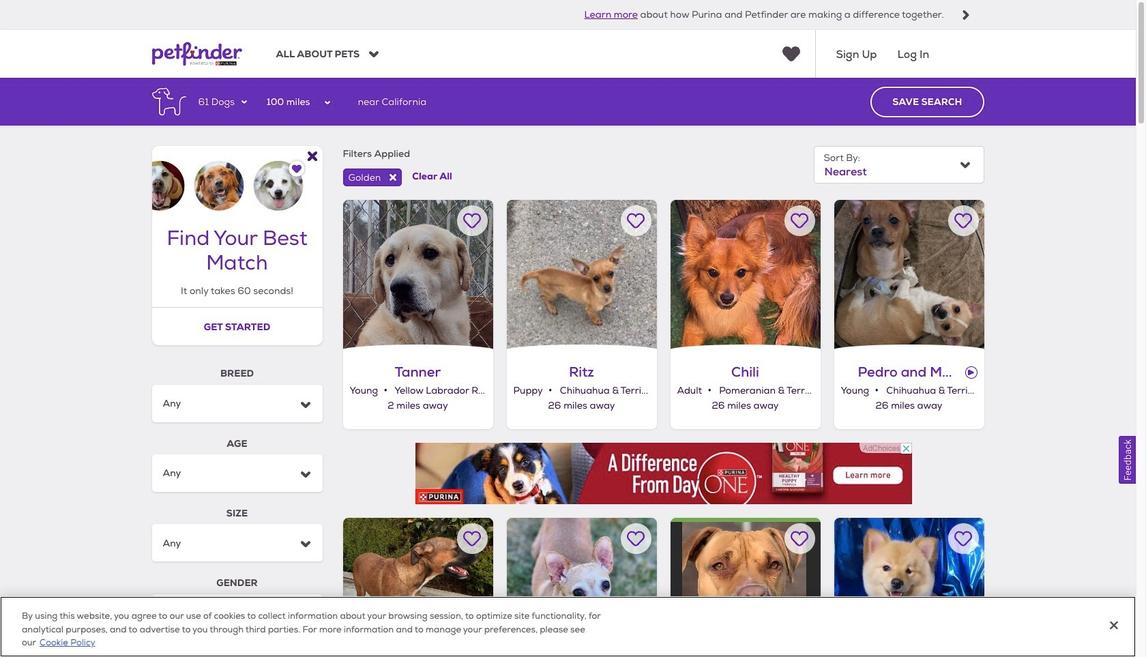Task type: locate. For each thing, give the bounding box(es) containing it.
privacy alert dialog
[[0, 597, 1136, 657]]

jax, adoptable dog, adult male boxer & american bulldog mix, 30 miles away, has video. image
[[670, 518, 821, 657]]

chili, adoptable dog, adult male pomeranian & terrier mix, 26 miles away. image
[[670, 200, 821, 350]]

main content
[[0, 78, 1136, 657]]

has video image
[[965, 366, 978, 379]]

marcia, adoptable dog, young female terrier mix, 26 miles away, has video. image
[[343, 518, 493, 657]]

ritz, adoptable dog, puppy female chihuahua & terrier mix, 26 miles away. image
[[507, 200, 657, 350]]

tanner, adoptable dog, young male yellow labrador retriever & great pyrenees mix, 2 miles away. image
[[343, 200, 493, 350]]



Task type: vqa. For each thing, say whether or not it's contained in the screenshot.
Chili, adoptable Dog, Adult Male Pomeranian & Terrier Mix, 26 miles away. image
yes



Task type: describe. For each thing, give the bounding box(es) containing it.
advertisement element
[[415, 443, 912, 504]]

pedro and maria, adoptable dog, young male chihuahua & terrier mix, 26 miles away, has video. image
[[834, 200, 984, 350]]

potential dog matches image
[[152, 146, 322, 211]]

petfinder home image
[[152, 30, 242, 78]]

poprock, adoptable dog, adult female chihuahua, 30 miles away. image
[[507, 518, 657, 657]]

buddy pom, adoptable dog, adult male pomeranian, 30 miles away. image
[[834, 518, 984, 657]]



